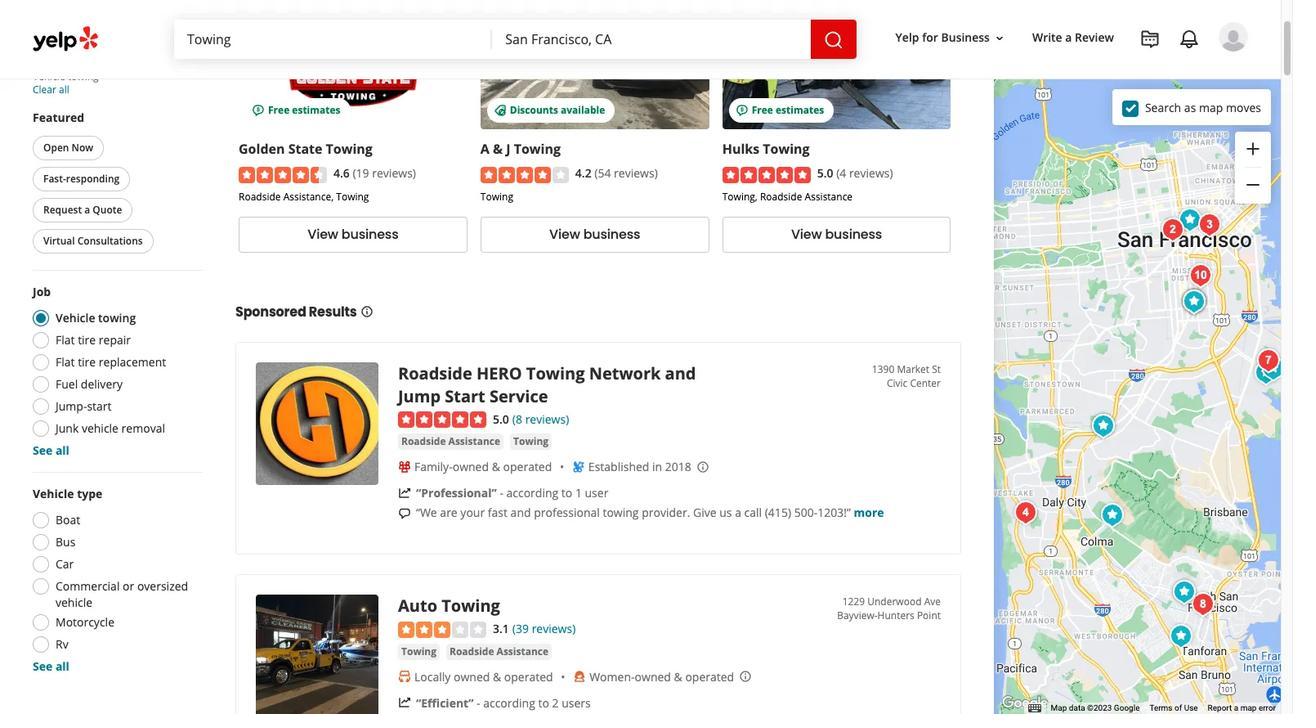 Task type: locate. For each thing, give the bounding box(es) containing it.
family-
[[415, 459, 453, 475]]

1 horizontal spatial none field
[[506, 30, 798, 48]]

reviews) right (8
[[526, 411, 570, 427]]

car
[[56, 556, 74, 572]]

1 horizontal spatial 5 star rating image
[[723, 167, 811, 183]]

1 horizontal spatial business
[[584, 225, 641, 244]]

see all button down junk
[[33, 442, 69, 458]]

1 vertical spatial 5 star rating image
[[398, 412, 487, 428]]

available
[[561, 103, 605, 117]]

1 16 trending v2 image from the top
[[398, 487, 411, 500]]

1 horizontal spatial estimates
[[776, 103, 825, 117]]

vehicle inside vehicle towing clear all
[[33, 70, 65, 83]]

group
[[1236, 132, 1272, 204]]

1 horizontal spatial map
[[1241, 703, 1257, 712]]

info icon image
[[697, 460, 710, 473], [697, 460, 710, 473], [740, 670, 753, 683], [740, 670, 753, 683]]

view business
[[308, 225, 399, 244], [550, 225, 641, 244], [792, 225, 883, 244]]

option group containing job
[[28, 284, 203, 459]]

projects image
[[1141, 29, 1161, 49]]

towing
[[68, 70, 99, 83], [98, 310, 136, 326], [603, 505, 639, 521]]

tire up fuel delivery
[[78, 354, 96, 370]]

& up "efficient" - according to 2 users
[[493, 669, 502, 684]]

0 horizontal spatial view
[[308, 225, 338, 244]]

view down assistance,
[[308, 225, 338, 244]]

(8
[[513, 411, 523, 427]]

0 horizontal spatial business
[[342, 225, 399, 244]]

& right women-
[[674, 669, 683, 684]]

1 horizontal spatial view
[[550, 225, 580, 244]]

see all down rv on the bottom left of page
[[33, 658, 69, 674]]

1 vertical spatial -
[[477, 695, 481, 710]]

1 vertical spatial see all
[[33, 658, 69, 674]]

vehicle down commercial
[[56, 595, 92, 610]]

fuel delivery
[[56, 376, 123, 392]]

1 vertical spatial see
[[33, 658, 53, 674]]

bob jr's towing image
[[1187, 588, 1220, 621]]

- for hero
[[500, 485, 504, 501]]

rv
[[56, 636, 68, 652]]

1 vertical spatial and
[[511, 505, 531, 521]]

a left quote
[[84, 203, 90, 217]]

0 horizontal spatial map
[[1200, 99, 1224, 115]]

1 business from the left
[[342, 225, 399, 244]]

map region
[[947, 0, 1294, 714]]

1 horizontal spatial auto towing image
[[1250, 357, 1283, 389]]

to left 2
[[539, 695, 550, 710]]

estimates for towing
[[776, 103, 825, 117]]

16 family owned v2 image
[[398, 461, 411, 474]]

write a review link
[[1026, 23, 1121, 53]]

roadside assistance link down 3.1
[[447, 643, 552, 660]]

towing link up locally
[[398, 643, 440, 660]]

open now
[[43, 141, 93, 155]]

2018
[[666, 459, 692, 475]]

estimates up golden state towing link
[[292, 103, 341, 117]]

business for j
[[584, 225, 641, 244]]

2 vertical spatial all
[[56, 658, 69, 674]]

view business down (4 at the top right
[[792, 225, 883, 244]]

0 horizontal spatial 5.0
[[493, 411, 509, 427]]

1 estimates from the left
[[292, 103, 341, 117]]

5 star rating image down the jump
[[398, 412, 487, 428]]

business down 4.6 (19 reviews)
[[342, 225, 399, 244]]

0 vertical spatial tire
[[78, 332, 96, 348]]

see all for junk vehicle removal
[[33, 442, 69, 458]]

business
[[942, 30, 990, 45]]

0 horizontal spatial view business link
[[239, 217, 468, 253]]

1 vertical spatial vehicle
[[56, 310, 95, 326]]

keyboard shortcuts image
[[1029, 705, 1042, 713]]

16 free estimates v2 image
[[736, 104, 749, 117]]

estimates up hulks towing
[[776, 103, 825, 117]]

view business for towing
[[308, 225, 399, 244]]

to left 1
[[562, 485, 573, 501]]

write a review
[[1033, 30, 1115, 45]]

0 vertical spatial towing link
[[510, 434, 552, 450]]

business down 5.0 (4 reviews) at the top right of page
[[826, 225, 883, 244]]

jerry's recovery & transport image
[[1178, 285, 1211, 318], [1178, 285, 1211, 318]]

5 star rating image
[[723, 167, 811, 183], [398, 412, 487, 428]]

yelp for business button
[[890, 23, 1013, 53]]

1 option group from the top
[[28, 284, 203, 459]]

search image
[[824, 30, 844, 50]]

0 vertical spatial according
[[507, 485, 559, 501]]

free for golden
[[268, 103, 290, 117]]

1 free estimates link from the left
[[239, 0, 468, 130]]

roadside right towing,
[[761, 190, 803, 204]]

0 horizontal spatial and
[[511, 505, 531, 521]]

google image
[[999, 693, 1053, 714]]

1 view business link from the left
[[239, 217, 468, 253]]

and inside roadside hero towing network and jump start service
[[665, 362, 696, 384]]

or
[[123, 578, 134, 594]]

discounts available
[[510, 103, 605, 117]]

vehicle up boat
[[33, 486, 74, 501]]

1 horizontal spatial free
[[752, 103, 774, 117]]

towing button
[[510, 434, 552, 450], [398, 643, 440, 660]]

market
[[898, 362, 930, 376]]

junk vehicle removal
[[56, 420, 165, 436]]

view down towing, roadside assistance
[[792, 225, 822, 244]]

view down 4.2 at the top of the page
[[550, 225, 580, 244]]

1 horizontal spatial to
[[562, 485, 573, 501]]

1203!"
[[818, 505, 851, 521]]

1 flat from the top
[[56, 332, 75, 348]]

2 vertical spatial towing
[[603, 505, 639, 521]]

free estimates up the state
[[268, 103, 341, 117]]

option group containing vehicle type
[[28, 486, 203, 675]]

business down 4.2 (54 reviews)
[[584, 225, 641, 244]]

a right write
[[1066, 30, 1073, 45]]

Near text field
[[506, 30, 798, 48]]

assistance
[[805, 190, 853, 204], [449, 435, 501, 449], [497, 644, 549, 658]]

0 vertical spatial see
[[33, 442, 53, 458]]

0 horizontal spatial auto towing image
[[256, 595, 379, 714]]

estimates for state
[[292, 103, 341, 117]]

(4
[[837, 166, 847, 181]]

1 vertical spatial roadside assistance button
[[447, 643, 552, 660]]

1 see all from the top
[[33, 442, 69, 458]]

0 vertical spatial to
[[562, 485, 573, 501]]

1 vertical spatial towing
[[98, 310, 136, 326]]

2 view from the left
[[550, 225, 580, 244]]

0 vertical spatial roadside assistance link
[[398, 434, 504, 450]]

vehicle up flat tire repair
[[56, 310, 95, 326]]

free estimates up hulks towing
[[752, 103, 825, 117]]

0 vertical spatial all
[[59, 83, 69, 97]]

1 horizontal spatial view business
[[550, 225, 641, 244]]

0 vertical spatial vehicle
[[33, 70, 65, 83]]

0 vertical spatial assistance
[[805, 190, 853, 204]]

jump-
[[56, 398, 87, 414]]

vehicle towing clear all
[[33, 70, 99, 97]]

3.1 star rating image
[[398, 621, 487, 638]]

0 vertical spatial 5.0
[[818, 166, 834, 181]]

None search field
[[174, 20, 860, 59]]

0 vertical spatial option group
[[28, 284, 203, 459]]

see all button for rv
[[33, 658, 69, 674]]

1 vertical spatial towing button
[[398, 643, 440, 660]]

flat up fuel at the bottom left of the page
[[56, 354, 75, 370]]

free estimates
[[268, 103, 341, 117], [752, 103, 825, 117]]

see all
[[33, 442, 69, 458], [33, 658, 69, 674]]

towing link down (8 reviews) on the bottom
[[510, 434, 552, 450]]

view business link down (54
[[481, 217, 710, 253]]

view business down (54
[[550, 225, 641, 244]]

see all down junk
[[33, 442, 69, 458]]

vehicle down start
[[82, 420, 119, 436]]

auto towing image
[[1250, 357, 1283, 389], [256, 595, 379, 714]]

1 vertical spatial tire
[[78, 354, 96, 370]]

free estimates link for hulks towing
[[723, 0, 952, 130]]

1 vertical spatial towing link
[[398, 643, 440, 660]]

according for towing
[[484, 695, 536, 710]]

a & j towing link
[[481, 140, 561, 158]]

0 horizontal spatial estimates
[[292, 103, 341, 117]]

reviews) right (54
[[614, 166, 658, 181]]

map right as
[[1200, 99, 1224, 115]]

all for vehicle type
[[56, 658, 69, 674]]

assistance down (39
[[497, 644, 549, 658]]

vehicle for vehicle type
[[33, 486, 74, 501]]

reviews) right (19
[[372, 166, 416, 181]]

2 option group from the top
[[28, 486, 203, 675]]

"professional" - according to 1 user
[[416, 485, 609, 501]]

0 horizontal spatial view business
[[308, 225, 399, 244]]

owned up "professional"
[[453, 459, 489, 475]]

towing down (19
[[336, 190, 369, 204]]

2 see all from the top
[[33, 658, 69, 674]]

1 horizontal spatial 5.0
[[818, 166, 834, 181]]

all down junk
[[56, 442, 69, 458]]

view business link down assistance,
[[239, 217, 468, 253]]

1 vertical spatial to
[[539, 695, 550, 710]]

1 vertical spatial flat
[[56, 354, 75, 370]]

16 trending v2 image down 16 locally owned v2 icon
[[398, 696, 411, 709]]

roadside up the jump
[[398, 362, 473, 384]]

2 free from the left
[[752, 103, 774, 117]]

roadside assistance button
[[398, 434, 504, 450], [447, 643, 552, 660]]

locally
[[415, 669, 451, 684]]

2 see from the top
[[33, 658, 53, 674]]

and down "professional" - according to 1 user
[[511, 505, 531, 521]]

clear
[[33, 83, 56, 97]]

16 trending v2 image up 16 speech v2 icon
[[398, 487, 411, 500]]

reviews) right (4 at the top right
[[850, 166, 894, 181]]

1 vertical spatial option group
[[28, 486, 203, 675]]

operated
[[503, 459, 552, 475], [504, 669, 553, 684], [686, 669, 735, 684]]

a for write
[[1066, 30, 1073, 45]]

view business link for j
[[481, 217, 710, 253]]

roadside assistance down 3.1
[[450, 644, 549, 658]]

golden state towing image
[[1168, 576, 1201, 609]]

2 free estimates from the left
[[752, 103, 825, 117]]

map left error
[[1241, 703, 1257, 712]]

a inside button
[[84, 203, 90, 217]]

0 vertical spatial map
[[1200, 99, 1224, 115]]

towing inside option group
[[98, 310, 136, 326]]

all inside vehicle towing clear all
[[59, 83, 69, 97]]

more link
[[854, 505, 885, 521]]

roadside assistance
[[402, 435, 501, 449], [450, 644, 549, 658]]

all down rv on the bottom left of page
[[56, 658, 69, 674]]

2 vertical spatial assistance
[[497, 644, 549, 658]]

free estimates link for golden state towing
[[239, 0, 468, 130]]

flat tire repair
[[56, 332, 131, 348]]

16 locally owned v2 image
[[398, 670, 411, 683]]

business
[[342, 225, 399, 244], [584, 225, 641, 244], [826, 225, 883, 244]]

0 vertical spatial towing button
[[510, 434, 552, 450]]

tire down "vehicle towing"
[[78, 332, 96, 348]]

0 vertical spatial vehicle
[[82, 420, 119, 436]]

0 vertical spatial roadside assistance button
[[398, 434, 504, 450]]

16 chevron down v2 image
[[994, 32, 1007, 45]]

1 vertical spatial according
[[484, 695, 536, 710]]

option group
[[28, 284, 203, 459], [28, 486, 203, 675]]

view business link down (4 at the top right
[[723, 217, 952, 253]]

free right 16 free estimates v2 icon in the top of the page
[[752, 103, 774, 117]]

roadside down 4.6 star rating image
[[239, 190, 281, 204]]

for
[[923, 30, 939, 45]]

see all button for junk vehicle removal
[[33, 442, 69, 458]]

more
[[854, 505, 885, 521]]

roadside hero towing network and jump start service
[[398, 362, 696, 407]]

0 horizontal spatial to
[[539, 695, 550, 710]]

2 horizontal spatial view business
[[792, 225, 883, 244]]

and for network
[[665, 362, 696, 384]]

and right network
[[665, 362, 696, 384]]

free right 16 free estimates v2 image at the top
[[268, 103, 290, 117]]

2 horizontal spatial view business link
[[723, 217, 952, 253]]

2 view business from the left
[[550, 225, 641, 244]]

flat down "vehicle towing"
[[56, 332, 75, 348]]

"we
[[416, 505, 437, 521]]

16 women owned v2 image
[[573, 670, 587, 683]]

0 vertical spatial towing
[[68, 70, 99, 83]]

1 see from the top
[[33, 442, 53, 458]]

fly towing image
[[1165, 620, 1198, 653]]

2 business from the left
[[584, 225, 641, 244]]

2 tire from the top
[[78, 354, 96, 370]]

1 horizontal spatial view business link
[[481, 217, 710, 253]]

16 speech v2 image
[[398, 507, 411, 520]]

2 none field from the left
[[506, 30, 798, 48]]

0 horizontal spatial free estimates
[[268, 103, 341, 117]]

towing
[[326, 140, 373, 158], [514, 140, 561, 158], [763, 140, 810, 158], [336, 190, 369, 204], [481, 190, 514, 204], [527, 362, 585, 384], [514, 435, 549, 449], [442, 595, 500, 617], [402, 644, 437, 658]]

see all button down rv on the bottom left of page
[[33, 658, 69, 674]]

None field
[[187, 30, 480, 48], [506, 30, 798, 48]]

2 estimates from the left
[[776, 103, 825, 117]]

2 flat from the top
[[56, 354, 75, 370]]

2 free estimates link from the left
[[723, 0, 952, 130]]

5.0 for 5.0
[[493, 411, 509, 427]]

map for moves
[[1200, 99, 1224, 115]]

0 horizontal spatial free estimates link
[[239, 0, 468, 130]]

2 vertical spatial vehicle
[[33, 486, 74, 501]]

are
[[440, 505, 458, 521]]

5.0 link
[[493, 410, 509, 428]]

16 trending v2 image
[[398, 487, 411, 500], [398, 696, 411, 709]]

oversized
[[137, 578, 188, 594]]

towing right "hulks"
[[763, 140, 810, 158]]

according for hero
[[507, 485, 559, 501]]

towing button down (8 reviews) on the bottom
[[510, 434, 552, 450]]

towing up repair
[[98, 310, 136, 326]]

1 vertical spatial all
[[56, 442, 69, 458]]

1 horizontal spatial free estimates link
[[723, 0, 952, 130]]

- down locally owned & operated
[[477, 695, 481, 710]]

4.6 (19 reviews)
[[334, 166, 416, 181]]

towing inside vehicle towing clear all
[[68, 70, 99, 83]]

1 horizontal spatial and
[[665, 362, 696, 384]]

1 view from the left
[[308, 225, 338, 244]]

0 vertical spatial and
[[665, 362, 696, 384]]

16 established in v2 image
[[572, 461, 585, 474]]

roadside
[[239, 190, 281, 204], [761, 190, 803, 204], [398, 362, 473, 384], [402, 435, 446, 449], [450, 644, 494, 658]]

view
[[308, 225, 338, 244], [550, 225, 580, 244], [792, 225, 822, 244]]

1 vertical spatial 16 trending v2 image
[[398, 696, 411, 709]]

business for towing
[[342, 225, 399, 244]]

1 vertical spatial map
[[1241, 703, 1257, 712]]

towing right clear at left
[[68, 70, 99, 83]]

google
[[1115, 703, 1140, 712]]

map for error
[[1241, 703, 1257, 712]]

1 none field from the left
[[187, 30, 480, 48]]

search
[[1146, 99, 1182, 115]]

towing for vehicle towing
[[98, 310, 136, 326]]

3 view business link from the left
[[723, 217, 952, 253]]

0 horizontal spatial towing button
[[398, 643, 440, 660]]

tire
[[78, 332, 96, 348], [78, 354, 96, 370]]

1 horizontal spatial free estimates
[[752, 103, 825, 117]]

& for women-
[[674, 669, 683, 684]]

3 business from the left
[[826, 225, 883, 244]]

vehicle inside commercial or oversized vehicle
[[56, 595, 92, 610]]

0 horizontal spatial none field
[[187, 30, 480, 48]]

1 vertical spatial 5.0
[[493, 411, 509, 427]]

(8 reviews)
[[513, 411, 570, 427]]

none field the near
[[506, 30, 798, 48]]

all for job
[[56, 442, 69, 458]]

your
[[461, 505, 485, 521]]

state
[[288, 140, 323, 158]]

5 star rating image down hulks towing
[[723, 167, 811, 183]]

vehicle towing
[[56, 310, 136, 326]]

owned
[[453, 459, 489, 475], [454, 669, 490, 684], [635, 669, 671, 684]]

1 free from the left
[[268, 103, 290, 117]]

view business for j
[[550, 225, 641, 244]]

owned up "efficient"
[[454, 669, 490, 684]]

& for locally
[[493, 669, 502, 684]]

0 horizontal spatial free
[[268, 103, 290, 117]]

2 horizontal spatial business
[[826, 225, 883, 244]]

roadside assistance up family-
[[402, 435, 501, 449]]

auto express towing and recovery image
[[1253, 344, 1285, 377]]

according up the professional
[[507, 485, 559, 501]]

view business down assistance,
[[308, 225, 399, 244]]

start
[[87, 398, 112, 414]]

none field find
[[187, 30, 480, 48]]

5.0 left (4 at the top right
[[818, 166, 834, 181]]

boat
[[56, 512, 80, 528]]

repair
[[99, 332, 131, 348]]

(415)
[[765, 505, 792, 521]]

roadside assistance button for the top roadside assistance link
[[398, 434, 504, 450]]

sponsored
[[236, 302, 306, 321]]

owned right 16 women owned v2 'image'
[[635, 669, 671, 684]]

free estimates for state
[[268, 103, 341, 117]]

assistance down (4 at the top right
[[805, 190, 853, 204]]

1 vertical spatial assistance
[[449, 435, 501, 449]]

roadside assistance button up family-
[[398, 434, 504, 450]]

vehicle up featured
[[33, 70, 65, 83]]

service
[[490, 385, 548, 407]]

2 see all button from the top
[[33, 658, 69, 674]]

golden state towing image
[[1168, 576, 1201, 609]]

roadside assistance button for bottommost roadside assistance link
[[447, 643, 552, 660]]

reviews) right (39
[[532, 621, 576, 636]]

& up "professional" - according to 1 user
[[492, 459, 500, 475]]

2 view business link from the left
[[481, 217, 710, 253]]

a & j towing
[[481, 140, 561, 158]]

view for towing
[[308, 225, 338, 244]]

towing up service
[[527, 362, 585, 384]]

assistance up family-owned & operated
[[449, 435, 501, 449]]

2 horizontal spatial view
[[792, 225, 822, 244]]

1 see all button from the top
[[33, 442, 69, 458]]

operated for hero
[[503, 459, 552, 475]]

roadside up locally owned & operated
[[450, 644, 494, 658]]

5.0 left (8
[[493, 411, 509, 427]]

according down locally owned & operated
[[484, 695, 536, 710]]

yelp
[[896, 30, 920, 45]]

0 vertical spatial 16 trending v2 image
[[398, 487, 411, 500]]

0 horizontal spatial -
[[477, 695, 481, 710]]

- up fast
[[500, 485, 504, 501]]

0 vertical spatial see all
[[33, 442, 69, 458]]

roadside hero towing network and jump start service image
[[256, 362, 379, 485]]

users
[[562, 695, 591, 710]]

auto
[[398, 595, 438, 617]]

roadside assistance button down 3.1
[[447, 643, 552, 660]]

0 vertical spatial see all button
[[33, 442, 69, 458]]

all right clear at left
[[59, 83, 69, 97]]

1 view business from the left
[[308, 225, 399, 244]]

a & j towing image
[[1087, 410, 1120, 442], [1087, 410, 1120, 442]]

tire for replacement
[[78, 354, 96, 370]]

user actions element
[[883, 20, 1272, 121]]

roadside assistance link up family-
[[398, 434, 504, 450]]

0 horizontal spatial 5 star rating image
[[398, 412, 487, 428]]

1 tire from the top
[[78, 332, 96, 348]]

1 horizontal spatial -
[[500, 485, 504, 501]]

4.2 star rating image
[[481, 167, 569, 183]]

a right report on the bottom
[[1235, 703, 1239, 712]]

towing button up locally
[[398, 643, 440, 660]]

provider.
[[642, 505, 691, 521]]

0 vertical spatial flat
[[56, 332, 75, 348]]

1 vertical spatial see all button
[[33, 658, 69, 674]]

all
[[59, 83, 69, 97], [56, 442, 69, 458], [56, 658, 69, 674]]

0 vertical spatial auto towing image
[[1250, 357, 1283, 389]]

2 16 trending v2 image from the top
[[398, 696, 411, 709]]

assistance,
[[284, 190, 334, 204]]

towing down user
[[603, 505, 639, 521]]

a
[[481, 140, 490, 158]]

towing up locally
[[402, 644, 437, 658]]

1 free estimates from the left
[[268, 103, 341, 117]]

towing, roadside assistance
[[723, 190, 853, 204]]

1 vertical spatial vehicle
[[56, 595, 92, 610]]

0 vertical spatial -
[[500, 485, 504, 501]]

vehicle type
[[33, 486, 103, 501]]



Task type: vqa. For each thing, say whether or not it's contained in the screenshot.


Task type: describe. For each thing, give the bounding box(es) containing it.
bus
[[56, 534, 76, 550]]

map
[[1051, 703, 1068, 712]]

civic
[[887, 376, 908, 390]]

terms
[[1150, 703, 1173, 712]]

virtual
[[43, 234, 75, 248]]

zoom in image
[[1244, 139, 1264, 158]]

4.6
[[334, 166, 350, 181]]

fast
[[488, 505, 508, 521]]

user
[[585, 485, 609, 501]]

"efficient" - according to 2 users
[[416, 695, 591, 710]]

auto towing
[[398, 595, 500, 617]]

a for request
[[84, 203, 90, 217]]

jump start hero image
[[1010, 496, 1042, 529]]

family-owned & operated
[[415, 459, 552, 475]]

to for towing
[[539, 695, 550, 710]]

roadside hero towing network and jump start service link
[[398, 362, 696, 407]]

view business link for towing
[[239, 217, 468, 253]]

(19
[[353, 166, 369, 181]]

open
[[43, 141, 69, 155]]

(39
[[513, 621, 529, 636]]

wilmars towing and transport image
[[1185, 259, 1217, 292]]

jump-start
[[56, 398, 112, 414]]

removal
[[122, 420, 165, 436]]

hulks towing image
[[1178, 285, 1211, 318]]

1 vertical spatial roadside assistance
[[450, 644, 549, 658]]

fast-responding
[[43, 172, 120, 186]]

assistance for bottommost roadside assistance link
[[497, 644, 549, 658]]

4.6 star rating image
[[239, 167, 327, 183]]

free for hulks
[[752, 103, 774, 117]]

as
[[1185, 99, 1197, 115]]

owned for towing
[[454, 669, 490, 684]]

vasa's towing image
[[1157, 213, 1190, 246]]

junk
[[56, 420, 79, 436]]

©2023
[[1088, 703, 1113, 712]]

a for report
[[1235, 703, 1239, 712]]

1 horizontal spatial towing link
[[510, 434, 552, 450]]

notifications image
[[1180, 29, 1200, 49]]

commercial or oversized vehicle
[[56, 578, 188, 610]]

owned for hero
[[453, 459, 489, 475]]

flat for flat tire replacement
[[56, 354, 75, 370]]

flat for flat tire repair
[[56, 332, 75, 348]]

5.0 (4 reviews)
[[818, 166, 894, 181]]

1 vertical spatial auto towing image
[[256, 595, 379, 714]]

use
[[1185, 703, 1199, 712]]

reviews) for golden state towing
[[372, 166, 416, 181]]

results
[[309, 302, 357, 321]]

5.0 for 5.0 (4 reviews)
[[818, 166, 834, 181]]

1
[[576, 485, 582, 501]]

(39 reviews)
[[513, 621, 576, 636]]

ave
[[925, 595, 941, 608]]

view for j
[[550, 225, 580, 244]]

see for rv
[[33, 658, 53, 674]]

roadside inside roadside hero towing network and jump start service
[[398, 362, 473, 384]]

reviews) for a & j towing
[[614, 166, 658, 181]]

review
[[1076, 30, 1115, 45]]

free estimates for towing
[[752, 103, 825, 117]]

hulks towing link
[[723, 140, 810, 158]]

see all for rv
[[33, 658, 69, 674]]

hulks towing image
[[1178, 285, 1211, 318]]

map data ©2023 google
[[1051, 703, 1140, 712]]

clear all link
[[33, 83, 69, 97]]

auto towing link
[[398, 595, 500, 617]]

a right us
[[735, 505, 742, 521]]

fast-responding button
[[33, 167, 130, 191]]

"we are your fast and professional towing provider. give us a call (415) 500-1203!" more
[[416, 505, 885, 521]]

roadside hero towing network and jump start service image
[[1174, 204, 1207, 236]]

open now button
[[33, 136, 104, 160]]

request
[[43, 203, 82, 217]]

3 view business from the left
[[792, 225, 883, 244]]

operated for towing
[[504, 669, 553, 684]]

"efficient"
[[416, 695, 474, 710]]

1229 underwood ave bayview-hunters point
[[838, 595, 941, 622]]

type
[[77, 486, 103, 501]]

start
[[445, 385, 486, 407]]

roadside assistance, towing
[[239, 190, 369, 204]]

st
[[933, 362, 941, 376]]

vehicle for vehicle towing
[[56, 310, 95, 326]]

1 horizontal spatial towing button
[[510, 434, 552, 450]]

report
[[1209, 703, 1233, 712]]

16 trending v2 image for roadside hero towing network and jump start service
[[398, 487, 411, 500]]

hulks
[[723, 140, 760, 158]]

responding
[[66, 172, 120, 186]]

fast-
[[43, 172, 66, 186]]

3.1 link
[[493, 619, 509, 637]]

bayview-
[[838, 608, 878, 622]]

towing up 3.1 star rating image
[[442, 595, 500, 617]]

reviews) for hulks towing
[[850, 166, 894, 181]]

fuel
[[56, 376, 78, 392]]

job
[[33, 284, 51, 299]]

locally owned & operated
[[415, 669, 553, 684]]

1 vertical spatial roadside assistance link
[[447, 643, 552, 660]]

us
[[720, 505, 732, 521]]

underwood
[[868, 595, 922, 608]]

1390 market st civic center
[[873, 362, 941, 390]]

16 trending v2 image for auto towing
[[398, 696, 411, 709]]

featured group
[[29, 110, 203, 257]]

now
[[72, 141, 93, 155]]

16 discount available v2 image
[[494, 104, 507, 117]]

assistance for the top roadside assistance link
[[449, 435, 501, 449]]

towing inside roadside hero towing network and jump start service
[[527, 362, 585, 384]]

towing up 4.6
[[326, 140, 373, 158]]

replacement
[[99, 354, 166, 370]]

network collision image
[[1096, 499, 1129, 532]]

towing down (8 reviews) on the bottom
[[514, 435, 549, 449]]

see for junk vehicle removal
[[33, 442, 53, 458]]

16 free estimates v2 image
[[252, 104, 265, 117]]

consultations
[[77, 234, 143, 248]]

- for towing
[[477, 695, 481, 710]]

nelson's towing image
[[1258, 353, 1290, 385]]

2
[[553, 695, 559, 710]]

vehicle for vehicle towing clear all
[[33, 70, 65, 83]]

point
[[918, 608, 941, 622]]

sponsored results
[[236, 302, 357, 321]]

towing down 4.2 star rating image
[[481, 190, 514, 204]]

golden state towing
[[239, 140, 373, 158]]

500-
[[795, 505, 818, 521]]

flat tire replacement
[[56, 354, 166, 370]]

network
[[589, 362, 661, 384]]

give
[[694, 505, 717, 521]]

report a map error
[[1209, 703, 1277, 712]]

and for fast
[[511, 505, 531, 521]]

16 info v2 image
[[360, 305, 373, 318]]

roadside up family-
[[402, 435, 446, 449]]

request a quote
[[43, 203, 122, 217]]

towing for vehicle towing clear all
[[68, 70, 99, 83]]

moves
[[1227, 99, 1262, 115]]

1390
[[873, 362, 895, 376]]

search as map moves
[[1146, 99, 1262, 115]]

nolan p. image
[[1219, 22, 1249, 52]]

tire for repair
[[78, 332, 96, 348]]

hulks towing
[[723, 140, 810, 158]]

towing up 4.2 star rating image
[[514, 140, 561, 158]]

center
[[911, 376, 941, 390]]

1229
[[843, 595, 865, 608]]

& left j
[[493, 140, 503, 158]]

0 vertical spatial roadside assistance
[[402, 435, 501, 449]]

roberto's roadside rescue image
[[1194, 209, 1226, 241]]

featured
[[33, 110, 84, 125]]

to for hero
[[562, 485, 573, 501]]

& for family-
[[492, 459, 500, 475]]

write
[[1033, 30, 1063, 45]]

zoom out image
[[1244, 175, 1264, 195]]

Find text field
[[187, 30, 480, 48]]

0 horizontal spatial towing link
[[398, 643, 440, 660]]

3 view from the left
[[792, 225, 822, 244]]

established in 2018
[[589, 459, 692, 475]]

0 vertical spatial 5 star rating image
[[723, 167, 811, 183]]

motorcycle
[[56, 614, 115, 630]]



